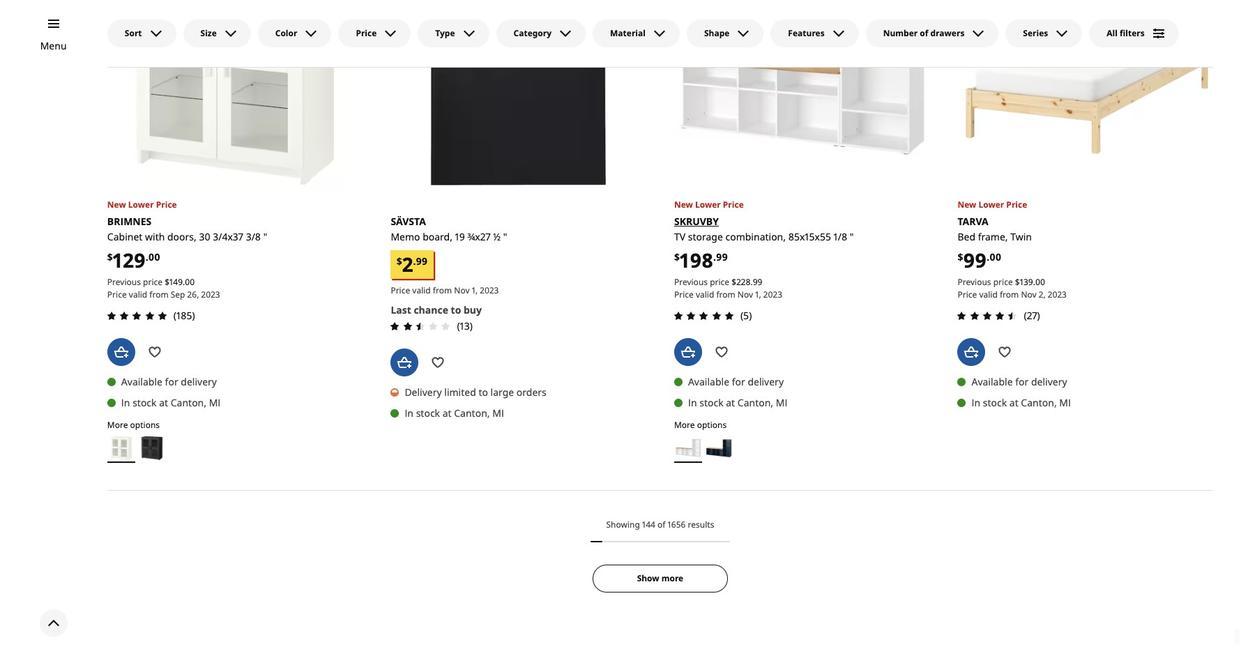 Task type: describe. For each thing, give the bounding box(es) containing it.
delivery
[[405, 386, 442, 399]]

category
[[514, 27, 552, 39]]

canton, for 198
[[738, 396, 773, 409]]

price button
[[338, 20, 411, 47]]

with
[[145, 230, 165, 244]]

color button
[[258, 20, 331, 47]]

3/8
[[246, 230, 261, 244]]

previous price $ 228 . 99 price valid from nov 1, 2023
[[674, 276, 782, 301]]

for for .
[[732, 375, 745, 388]]

brimnes
[[107, 215, 151, 228]]

number of drawers button
[[866, 20, 999, 47]]

options for 129
[[130, 419, 160, 431]]

in stock at canton, mi for 99
[[972, 396, 1071, 409]]

new lower price tarva bed frame, twin $ 99 . 00
[[958, 199, 1032, 274]]

previous for 198
[[674, 276, 708, 288]]

storage
[[688, 230, 723, 244]]

previous price $ 139 . 00 price valid from nov 2, 2023
[[958, 276, 1067, 301]]

mi for 99
[[1059, 396, 1071, 409]]

shape button
[[687, 20, 764, 47]]

1 vertical spatial of
[[658, 518, 665, 530]]

stock for 198
[[699, 396, 723, 409]]

in stock at canton, mi for 129
[[121, 396, 221, 409]]

from up the "last chance to buy"
[[433, 284, 452, 296]]

$ inside previous price $ 139 . 00 price valid from nov 2, 2023
[[1015, 276, 1020, 288]]

more
[[661, 573, 683, 585]]

sep
[[171, 289, 185, 301]]

198
[[680, 247, 713, 274]]

available for .
[[688, 375, 729, 388]]

from for 129
[[149, 289, 168, 301]]

all filters button
[[1089, 20, 1179, 47]]

1656
[[668, 518, 686, 530]]

1/8
[[834, 230, 847, 244]]

color
[[275, 27, 297, 39]]

(13)
[[457, 319, 473, 333]]

new lower price skruvby tv storage combination, 85x15x55 1/8 " $ 198 . 99
[[674, 199, 854, 274]]

showing 144 of 1656 results
[[606, 518, 714, 530]]

¾x27
[[467, 230, 491, 244]]

limited
[[444, 386, 476, 399]]

2023 for 198
[[763, 289, 782, 301]]

chance
[[414, 303, 448, 316]]

nov for 198
[[738, 289, 753, 301]]

available for delivery for 129
[[121, 375, 217, 388]]

for for 129
[[165, 375, 178, 388]]

30
[[199, 230, 210, 244]]

showing
[[606, 518, 640, 530]]

$ 2 . 99
[[397, 251, 428, 277]]

mi for 129
[[209, 396, 221, 409]]

results
[[688, 518, 714, 530]]

valid for 198
[[696, 289, 714, 301]]

doors,
[[167, 230, 196, 244]]

previous for 129
[[107, 276, 141, 288]]

lower for 129
[[128, 199, 154, 211]]

3 delivery from the left
[[1031, 375, 1067, 388]]

(185)
[[174, 309, 195, 322]]

price inside new lower price skruvby tv storage combination, 85x15x55 1/8 " $ 198 . 99
[[723, 199, 744, 211]]

more options for 198
[[674, 419, 727, 431]]

new for $
[[107, 199, 126, 211]]

tarva
[[958, 215, 988, 228]]

number
[[883, 27, 918, 39]]

tv
[[674, 230, 685, 244]]

nov for 99
[[1021, 289, 1037, 301]]

last chance to buy
[[391, 303, 482, 316]]

valid for 129
[[129, 289, 147, 301]]

menu
[[40, 39, 67, 52]]

(27)
[[1024, 309, 1040, 322]]

stock for 99
[[983, 396, 1007, 409]]

19
[[455, 230, 465, 244]]

. inside new lower price skruvby tv storage combination, 85x15x55 1/8 " $ 198 . 99
[[713, 250, 716, 264]]

139
[[1020, 276, 1033, 288]]

. inside previous price $ 139 . 00 price valid from nov 2, 2023
[[1033, 276, 1035, 288]]

all
[[1107, 27, 1118, 39]]

99 inside $ 2 . 99
[[416, 254, 428, 268]]

skruvby
[[674, 215, 719, 228]]

3/4x37
[[213, 230, 243, 244]]

series
[[1023, 27, 1048, 39]]

features button
[[771, 20, 859, 47]]

available for 129
[[121, 375, 162, 388]]

size
[[200, 27, 217, 39]]

previous price $ 149 . 00 price valid from sep 26, 2023
[[107, 276, 220, 301]]

1, inside the previous price $ 228 . 99 price valid from nov 1, 2023
[[755, 289, 761, 301]]

sävsta memo board, 19 ¾x27 ½ "
[[391, 215, 507, 244]]

drawers
[[930, 27, 965, 39]]

" inside new lower price brimnes cabinet with doors, 30 3/4x37 3/8 " $ 129 . 00
[[263, 230, 267, 244]]

material button
[[593, 20, 680, 47]]

lower for .
[[695, 199, 721, 211]]

review: 2.5 out of 5 stars. total reviews: 13 image
[[387, 318, 454, 335]]

00 inside new lower price tarva bed frame, twin $ 99 . 00
[[990, 250, 1001, 264]]

price inside price 'popup button'
[[356, 27, 377, 39]]

large
[[491, 386, 514, 399]]

price valid from nov 1, 2023
[[391, 284, 499, 296]]

sort button
[[107, 20, 176, 47]]

2,
[[1039, 289, 1046, 301]]

more for 129
[[107, 419, 128, 431]]

sort
[[125, 27, 142, 39]]

cabinet
[[107, 230, 142, 244]]

more for 198
[[674, 419, 695, 431]]

filters
[[1120, 27, 1145, 39]]

00 inside new lower price brimnes cabinet with doors, 30 3/4x37 3/8 " $ 129 . 00
[[148, 250, 160, 264]]

orders
[[517, 386, 546, 399]]

. inside new lower price brimnes cabinet with doors, 30 3/4x37 3/8 " $ 129 . 00
[[146, 250, 148, 264]]



Task type: locate. For each thing, give the bounding box(es) containing it.
00 up 26,
[[185, 276, 195, 288]]

2 more options from the left
[[674, 419, 727, 431]]

0 horizontal spatial new
[[107, 199, 126, 211]]

. up sep
[[183, 276, 185, 288]]

size button
[[183, 20, 251, 47]]

99 right 228
[[753, 276, 762, 288]]

canton, for 99
[[1021, 396, 1057, 409]]

" inside new lower price skruvby tv storage combination, 85x15x55 1/8 " $ 198 . 99
[[850, 230, 854, 244]]

2 " from the left
[[850, 230, 854, 244]]

1 horizontal spatial more options
[[674, 419, 727, 431]]

lower up skruvby
[[695, 199, 721, 211]]

0 horizontal spatial of
[[658, 518, 665, 530]]

at for 99
[[1009, 396, 1018, 409]]

0 horizontal spatial available
[[121, 375, 162, 388]]

nov inside previous price $ 139 . 00 price valid from nov 2, 2023
[[1021, 289, 1037, 301]]

valid for 99
[[979, 289, 998, 301]]

$ inside new lower price brimnes cabinet with doors, 30 3/4x37 3/8 " $ 129 . 00
[[107, 250, 113, 264]]

3 lower from the left
[[979, 199, 1004, 211]]

price inside previous price $ 139 . 00 price valid from nov 2, 2023
[[958, 289, 977, 301]]

from
[[433, 284, 452, 296], [149, 289, 168, 301], [716, 289, 735, 301], [1000, 289, 1019, 301]]

00
[[148, 250, 160, 264], [990, 250, 1001, 264], [185, 276, 195, 288], [1035, 276, 1045, 288]]

2 available for delivery from the left
[[688, 375, 784, 388]]

from for 198
[[716, 289, 735, 301]]

of inside number of drawers popup button
[[920, 27, 928, 39]]

valid up review: 4.8 out of 5 stars. total reviews: 185 image
[[129, 289, 147, 301]]

99 inside new lower price skruvby tv storage combination, 85x15x55 1/8 " $ 198 . 99
[[716, 250, 728, 264]]

1 more from the left
[[107, 419, 128, 431]]

$
[[107, 250, 113, 264], [674, 250, 680, 264], [958, 250, 963, 264], [397, 254, 402, 268], [165, 276, 169, 288], [732, 276, 736, 288], [1015, 276, 1020, 288]]

99 inside the previous price $ 228 . 99 price valid from nov 1, 2023
[[753, 276, 762, 288]]

3 price from the left
[[993, 276, 1013, 288]]

" inside sävsta memo board, 19 ¾x27 ½ "
[[503, 230, 507, 244]]

0 vertical spatial to
[[451, 303, 461, 316]]

1 for from the left
[[165, 375, 178, 388]]

2 horizontal spatial previous
[[958, 276, 991, 288]]

delivery for .
[[748, 375, 784, 388]]

options
[[130, 419, 160, 431], [697, 419, 727, 431]]

1 more options from the left
[[107, 419, 160, 431]]

1 horizontal spatial new
[[674, 199, 693, 211]]

lower up tarva
[[979, 199, 1004, 211]]

stock
[[133, 396, 157, 409], [699, 396, 723, 409], [983, 396, 1007, 409], [416, 406, 440, 420]]

at for 198
[[726, 396, 735, 409]]

1 delivery from the left
[[181, 375, 217, 388]]

2 new from the left
[[674, 199, 693, 211]]

at for 129
[[159, 396, 168, 409]]

0 horizontal spatial previous
[[107, 276, 141, 288]]

129
[[113, 247, 146, 274]]

to for chance
[[451, 303, 461, 316]]

price inside previous price $ 149 . 00 price valid from sep 26, 2023
[[143, 276, 162, 288]]

. inside previous price $ 149 . 00 price valid from sep 26, 2023
[[183, 276, 185, 288]]

price inside new lower price tarva bed frame, twin $ 99 . 00
[[1006, 199, 1027, 211]]

review: 4.4 out of 5 stars. total reviews: 27 image
[[953, 307, 1021, 324]]

1 horizontal spatial of
[[920, 27, 928, 39]]

. up (5)
[[751, 276, 753, 288]]

to left buy on the left top
[[451, 303, 461, 316]]

2023 for 129
[[201, 289, 220, 301]]

$ inside $ 2 . 99
[[397, 254, 402, 268]]

2 available from the left
[[688, 375, 729, 388]]

price inside new lower price brimnes cabinet with doors, 30 3/4x37 3/8 " $ 129 . 00
[[156, 199, 177, 211]]

1, down combination,
[[755, 289, 761, 301]]

1 price from the left
[[143, 276, 162, 288]]

"
[[263, 230, 267, 244], [850, 230, 854, 244], [503, 230, 507, 244]]

previous for 99
[[958, 276, 991, 288]]

2 horizontal spatial lower
[[979, 199, 1004, 211]]

previous inside the previous price $ 228 . 99 price valid from nov 1, 2023
[[674, 276, 708, 288]]

review: 4.8 out of 5 stars. total reviews: 185 image
[[103, 307, 171, 324]]

combination,
[[725, 230, 786, 244]]

new
[[107, 199, 126, 211], [674, 199, 693, 211], [958, 199, 976, 211]]

new lower price brimnes cabinet with doors, 30 3/4x37 3/8 " $ 129 . 00
[[107, 199, 267, 274]]

1 available from the left
[[121, 375, 162, 388]]

from left sep
[[149, 289, 168, 301]]

valid inside previous price $ 139 . 00 price valid from nov 2, 2023
[[979, 289, 998, 301]]

0 horizontal spatial more options
[[107, 419, 160, 431]]

2 horizontal spatial nov
[[1021, 289, 1037, 301]]

delivery down (5)
[[748, 375, 784, 388]]

valid inside the previous price $ 228 . 99 price valid from nov 1, 2023
[[696, 289, 714, 301]]

1 horizontal spatial 1,
[[755, 289, 761, 301]]

bed
[[958, 230, 975, 244]]

from inside the previous price $ 228 . 99 price valid from nov 1, 2023
[[716, 289, 735, 301]]

½
[[493, 230, 501, 244]]

available down review: 4.4 out of 5 stars. total reviews: 27 image
[[972, 375, 1013, 388]]

1 horizontal spatial price
[[710, 276, 729, 288]]

2 lower from the left
[[695, 199, 721, 211]]

new up skruvby
[[674, 199, 693, 211]]

available down review: 4.8 out of 5 stars. total reviews: 185 image
[[121, 375, 162, 388]]

99 down bed
[[963, 247, 987, 274]]

3 previous from the left
[[958, 276, 991, 288]]

2023
[[480, 284, 499, 296], [201, 289, 220, 301], [763, 289, 782, 301], [1048, 289, 1067, 301]]

for
[[165, 375, 178, 388], [732, 375, 745, 388], [1015, 375, 1029, 388]]

price left 149
[[143, 276, 162, 288]]

1 horizontal spatial for
[[732, 375, 745, 388]]

3 new from the left
[[958, 199, 976, 211]]

canton, for 129
[[171, 396, 206, 409]]

valid
[[412, 284, 431, 296], [129, 289, 147, 301], [696, 289, 714, 301], [979, 289, 998, 301]]

1 horizontal spatial nov
[[738, 289, 753, 301]]

" right 1/8
[[850, 230, 854, 244]]

memo
[[391, 230, 420, 244]]

3 for from the left
[[1015, 375, 1029, 388]]

144
[[642, 518, 655, 530]]

228
[[736, 276, 751, 288]]

3 available from the left
[[972, 375, 1013, 388]]

$ inside new lower price skruvby tv storage combination, 85x15x55 1/8 " $ 198 . 99
[[674, 250, 680, 264]]

1 horizontal spatial "
[[503, 230, 507, 244]]

menu button
[[40, 38, 67, 54]]

more options
[[107, 419, 160, 431], [674, 419, 727, 431]]

for down (27)
[[1015, 375, 1029, 388]]

price inside the previous price $ 228 . 99 price valid from nov 1, 2023
[[710, 276, 729, 288]]

new inside new lower price brimnes cabinet with doors, 30 3/4x37 3/8 " $ 129 . 00
[[107, 199, 126, 211]]

1 horizontal spatial previous
[[674, 276, 708, 288]]

" right ½
[[503, 230, 507, 244]]

0 horizontal spatial more
[[107, 419, 128, 431]]

valid up review: 5 out of 5 stars. total reviews: 5 image
[[696, 289, 714, 301]]

nov down 139
[[1021, 289, 1037, 301]]

from up review: 5 out of 5 stars. total reviews: 5 image
[[716, 289, 735, 301]]

2 previous from the left
[[674, 276, 708, 288]]

2 horizontal spatial new
[[958, 199, 976, 211]]

delivery for 129
[[181, 375, 217, 388]]

2023 inside previous price $ 149 . 00 price valid from sep 26, 2023
[[201, 289, 220, 301]]

show more button
[[592, 565, 728, 593]]

options for 198
[[697, 419, 727, 431]]

99
[[963, 247, 987, 274], [716, 250, 728, 264], [416, 254, 428, 268], [753, 276, 762, 288]]

from up review: 4.4 out of 5 stars. total reviews: 27 image
[[1000, 289, 1019, 301]]

in stock at canton, mi
[[121, 396, 221, 409], [688, 396, 787, 409], [972, 396, 1071, 409], [405, 406, 504, 420]]

00 inside previous price $ 149 . 00 price valid from sep 26, 2023
[[185, 276, 195, 288]]

2 more from the left
[[674, 419, 695, 431]]

lower inside new lower price skruvby tv storage combination, 85x15x55 1/8 " $ 198 . 99
[[695, 199, 721, 211]]

available for delivery down (185)
[[121, 375, 217, 388]]

material
[[610, 27, 646, 39]]

1 vertical spatial to
[[479, 386, 488, 399]]

number of drawers
[[883, 27, 965, 39]]

price inside previous price $ 149 . 00 price valid from sep 26, 2023
[[107, 289, 127, 301]]

1 horizontal spatial more
[[674, 419, 695, 431]]

in for 198
[[688, 396, 697, 409]]

available
[[121, 375, 162, 388], [688, 375, 729, 388], [972, 375, 1013, 388]]

2 horizontal spatial available
[[972, 375, 1013, 388]]

series button
[[1006, 20, 1082, 47]]

1,
[[472, 284, 478, 296], [755, 289, 761, 301]]

. up (27)
[[1033, 276, 1035, 288]]

available for delivery for .
[[688, 375, 784, 388]]

nov up buy on the left top
[[454, 284, 470, 296]]

0 horizontal spatial available for delivery
[[121, 375, 217, 388]]

from inside previous price $ 139 . 00 price valid from nov 2, 2023
[[1000, 289, 1019, 301]]

review: 5 out of 5 stars. total reviews: 5 image
[[670, 307, 738, 324]]

delivery down (27)
[[1031, 375, 1067, 388]]

2
[[402, 251, 413, 277]]

show
[[637, 573, 659, 585]]

buy
[[464, 303, 482, 316]]

0 vertical spatial of
[[920, 27, 928, 39]]

. down frame,
[[987, 250, 990, 264]]

delivery
[[181, 375, 217, 388], [748, 375, 784, 388], [1031, 375, 1067, 388]]

price
[[143, 276, 162, 288], [710, 276, 729, 288], [993, 276, 1013, 288]]

canton,
[[171, 396, 206, 409], [738, 396, 773, 409], [1021, 396, 1057, 409], [454, 406, 490, 420]]

price inside previous price $ 139 . 00 price valid from nov 2, 2023
[[993, 276, 1013, 288]]

to left 'large'
[[479, 386, 488, 399]]

00 down with
[[148, 250, 160, 264]]

0 horizontal spatial lower
[[128, 199, 154, 211]]

2 horizontal spatial delivery
[[1031, 375, 1067, 388]]

00 down frame,
[[990, 250, 1001, 264]]

. down memo
[[413, 254, 416, 268]]

2 delivery from the left
[[748, 375, 784, 388]]

$ inside previous price $ 149 . 00 price valid from sep 26, 2023
[[165, 276, 169, 288]]

last
[[391, 303, 411, 316]]

new up tarva
[[958, 199, 976, 211]]

2 price from the left
[[710, 276, 729, 288]]

85x15x55
[[788, 230, 831, 244]]

0 horizontal spatial "
[[263, 230, 267, 244]]

previous inside previous price $ 139 . 00 price valid from nov 2, 2023
[[958, 276, 991, 288]]

99 right 2
[[416, 254, 428, 268]]

previous
[[107, 276, 141, 288], [674, 276, 708, 288], [958, 276, 991, 288]]

in for 129
[[121, 396, 130, 409]]

2 for from the left
[[732, 375, 745, 388]]

2 horizontal spatial price
[[993, 276, 1013, 288]]

2023 down new lower price skruvby tv storage combination, 85x15x55 1/8 " $ 198 . 99
[[763, 289, 782, 301]]

. down the storage
[[713, 250, 716, 264]]

00 up 2,
[[1035, 276, 1045, 288]]

2 horizontal spatial for
[[1015, 375, 1029, 388]]

sävsta
[[391, 215, 426, 228]]

at
[[159, 396, 168, 409], [726, 396, 735, 409], [1009, 396, 1018, 409], [443, 406, 452, 420]]

2023 right 26,
[[201, 289, 220, 301]]

price for .
[[710, 276, 729, 288]]

frame,
[[978, 230, 1008, 244]]

1 previous from the left
[[107, 276, 141, 288]]

2 horizontal spatial "
[[850, 230, 854, 244]]

lower up brimnes
[[128, 199, 154, 211]]

delivery down (185)
[[181, 375, 217, 388]]

1 lower from the left
[[128, 199, 154, 211]]

previous up review: 4.4 out of 5 stars. total reviews: 27 image
[[958, 276, 991, 288]]

. inside $ 2 . 99
[[413, 254, 416, 268]]

1 horizontal spatial available for delivery
[[688, 375, 784, 388]]

in stock at canton, mi for 198
[[688, 396, 787, 409]]

1 horizontal spatial lower
[[695, 199, 721, 211]]

previous down 129
[[107, 276, 141, 288]]

2 options from the left
[[697, 419, 727, 431]]

for down (5)
[[732, 375, 745, 388]]

all filters
[[1107, 27, 1145, 39]]

stock for 129
[[133, 396, 157, 409]]

. down with
[[146, 250, 148, 264]]

mi for 198
[[776, 396, 787, 409]]

. inside the previous price $ 228 . 99 price valid from nov 1, 2023
[[751, 276, 753, 288]]

2023 inside previous price $ 139 . 00 price valid from nov 2, 2023
[[1048, 289, 1067, 301]]

1, up buy on the left top
[[472, 284, 478, 296]]

$ inside the previous price $ 228 . 99 price valid from nov 1, 2023
[[732, 276, 736, 288]]

twin
[[1010, 230, 1032, 244]]

nov down 228
[[738, 289, 753, 301]]

149
[[169, 276, 183, 288]]

0 horizontal spatial 1,
[[472, 284, 478, 296]]

0 horizontal spatial price
[[143, 276, 162, 288]]

previous down 198
[[674, 276, 708, 288]]

1 horizontal spatial delivery
[[748, 375, 784, 388]]

shape
[[704, 27, 730, 39]]

previous inside previous price $ 149 . 00 price valid from sep 26, 2023
[[107, 276, 141, 288]]

new up brimnes
[[107, 199, 126, 211]]

price inside the previous price $ 228 . 99 price valid from nov 1, 2023
[[674, 289, 694, 301]]

.
[[146, 250, 148, 264], [713, 250, 716, 264], [987, 250, 990, 264], [413, 254, 416, 268], [183, 276, 185, 288], [751, 276, 753, 288], [1033, 276, 1035, 288]]

features
[[788, 27, 825, 39]]

valid up review: 4.4 out of 5 stars. total reviews: 27 image
[[979, 289, 998, 301]]

1 available for delivery from the left
[[121, 375, 217, 388]]

in
[[121, 396, 130, 409], [688, 396, 697, 409], [972, 396, 980, 409], [405, 406, 413, 420]]

(5)
[[740, 309, 752, 322]]

2023 right 2,
[[1048, 289, 1067, 301]]

0 horizontal spatial for
[[165, 375, 178, 388]]

available down review: 5 out of 5 stars. total reviews: 5 image
[[688, 375, 729, 388]]

available for delivery down (5)
[[688, 375, 784, 388]]

of
[[920, 27, 928, 39], [658, 518, 665, 530]]

nov inside the previous price $ 228 . 99 price valid from nov 1, 2023
[[738, 289, 753, 301]]

1 options from the left
[[130, 419, 160, 431]]

lower inside new lower price brimnes cabinet with doors, 30 3/4x37 3/8 " $ 129 . 00
[[128, 199, 154, 211]]

2023 for 99
[[1048, 289, 1067, 301]]

99 inside new lower price tarva bed frame, twin $ 99 . 00
[[963, 247, 987, 274]]

to for limited
[[479, 386, 488, 399]]

available for delivery
[[121, 375, 217, 388], [688, 375, 784, 388], [972, 375, 1067, 388]]

0 horizontal spatial to
[[451, 303, 461, 316]]

valid up chance
[[412, 284, 431, 296]]

available for delivery down (27)
[[972, 375, 1067, 388]]

delivery limited to large orders
[[405, 386, 546, 399]]

new for 198
[[674, 199, 693, 211]]

00 inside previous price $ 139 . 00 price valid from nov 2, 2023
[[1035, 276, 1045, 288]]

valid inside previous price $ 149 . 00 price valid from sep 26, 2023
[[129, 289, 147, 301]]

of left drawers
[[920, 27, 928, 39]]

of right 144
[[658, 518, 665, 530]]

board,
[[423, 230, 452, 244]]

1 horizontal spatial to
[[479, 386, 488, 399]]

price for 129
[[143, 276, 162, 288]]

from for 99
[[1000, 289, 1019, 301]]

1 " from the left
[[263, 230, 267, 244]]

2023 up buy on the left top
[[480, 284, 499, 296]]

nov
[[454, 284, 470, 296], [738, 289, 753, 301], [1021, 289, 1037, 301]]

mi
[[209, 396, 221, 409], [776, 396, 787, 409], [1059, 396, 1071, 409], [492, 406, 504, 420]]

lower inside new lower price tarva bed frame, twin $ 99 . 00
[[979, 199, 1004, 211]]

26,
[[187, 289, 199, 301]]

show more
[[637, 573, 683, 585]]

$ inside new lower price tarva bed frame, twin $ 99 . 00
[[958, 250, 963, 264]]

0 horizontal spatial delivery
[[181, 375, 217, 388]]

for down (185)
[[165, 375, 178, 388]]

" right the 3/8
[[263, 230, 267, 244]]

in for 99
[[972, 396, 980, 409]]

type button
[[418, 20, 489, 47]]

0 horizontal spatial options
[[130, 419, 160, 431]]

new inside new lower price skruvby tv storage combination, 85x15x55 1/8 " $ 198 . 99
[[674, 199, 693, 211]]

price left 139
[[993, 276, 1013, 288]]

0 horizontal spatial nov
[[454, 284, 470, 296]]

lower
[[128, 199, 154, 211], [695, 199, 721, 211], [979, 199, 1004, 211]]

2 horizontal spatial available for delivery
[[972, 375, 1067, 388]]

price
[[356, 27, 377, 39], [156, 199, 177, 211], [723, 199, 744, 211], [1006, 199, 1027, 211], [391, 284, 410, 296], [107, 289, 127, 301], [674, 289, 694, 301], [958, 289, 977, 301]]

to
[[451, 303, 461, 316], [479, 386, 488, 399]]

type
[[435, 27, 455, 39]]

from inside previous price $ 149 . 00 price valid from sep 26, 2023
[[149, 289, 168, 301]]

. inside new lower price tarva bed frame, twin $ 99 . 00
[[987, 250, 990, 264]]

3 available for delivery from the left
[[972, 375, 1067, 388]]

more options for 129
[[107, 419, 160, 431]]

2023 inside the previous price $ 228 . 99 price valid from nov 1, 2023
[[763, 289, 782, 301]]

1 new from the left
[[107, 199, 126, 211]]

category button
[[496, 20, 586, 47]]

1 horizontal spatial available
[[688, 375, 729, 388]]

price left 228
[[710, 276, 729, 288]]

99 right 198
[[716, 250, 728, 264]]

new inside new lower price tarva bed frame, twin $ 99 . 00
[[958, 199, 976, 211]]

3 " from the left
[[503, 230, 507, 244]]

1 horizontal spatial options
[[697, 419, 727, 431]]



Task type: vqa. For each thing, say whether or not it's contained in the screenshot.
Bed
yes



